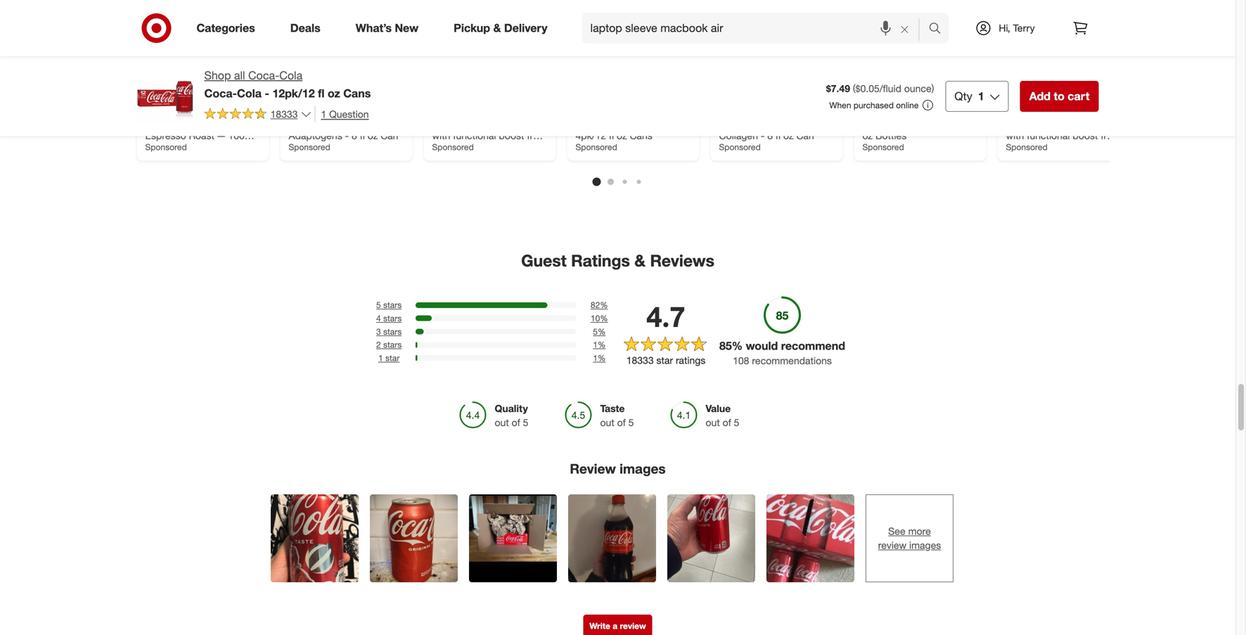 Task type: locate. For each thing, give the bounding box(es) containing it.
oz inside pop & bottle vanilla cold brew oat milk latte with collagen - 8 fl oz can sponsored
[[784, 130, 794, 142]]

5 for quality out of 5
[[523, 417, 529, 429]]

- inside celsius sparkling wild berry energy drink - 4pk/12 fl oz cans sponsored
[[662, 117, 666, 130]]

review for see more review images
[[879, 539, 907, 552]]

bottle left vanilla
[[749, 105, 775, 117]]

can inside $3.19 pop & bottle mocha cold brew oat milk latte with adaptogens - 8 fl oz can sponsored
[[381, 130, 399, 142]]

review images
[[570, 461, 666, 477]]

milk inside pop & bottle matcha green tea oat milk latte with functional boost from reishi and maitake - 8 fl oz can
[[499, 117, 517, 130]]

- right "sparkling"
[[662, 117, 666, 130]]

1 horizontal spatial cola
[[280, 69, 303, 82]]

3 out from the left
[[706, 417, 720, 429]]

out down quality
[[495, 417, 509, 429]]

2 latte from the left
[[519, 117, 542, 130]]

% for 3 stars
[[598, 326, 606, 337]]

— right coffee
[[233, 117, 242, 130]]

fl right maitake
[[533, 142, 539, 154]]

reishi inside pop & bottle matcha green tea oat milk latte with functional boost from reishi and maitake - 8 fl oz can
[[432, 142, 459, 154]]

coca- down shop
[[204, 86, 237, 100]]

5 inside taste out of 5
[[629, 417, 634, 429]]

coca- right all on the left
[[248, 69, 280, 82]]

out down taste
[[601, 417, 615, 429]]

1 % for stars
[[593, 340, 606, 350]]

- left blue
[[921, 117, 925, 130]]

oz down "sparkling"
[[617, 130, 627, 142]]

5 for value out of 5
[[734, 417, 740, 429]]

images down more
[[910, 539, 942, 552]]

roast down 'dark'
[[189, 130, 215, 142]]

drink down online
[[896, 117, 919, 130]]

what's new
[[356, 21, 419, 35]]

- right mane
[[1110, 142, 1114, 154]]

out inside quality out of 5
[[495, 417, 509, 429]]

celsius
[[576, 105, 608, 117]]

12pk/12 for cola
[[273, 86, 315, 100]]

5 up 4
[[376, 300, 381, 310]]

$7.79 gatorade cool blue sports drink - 12pk/12 fl oz bottles sponsored
[[863, 93, 972, 152]]

of inside taste out of 5
[[618, 417, 626, 429]]

1 horizontal spatial out
[[601, 417, 615, 429]]

search button
[[923, 13, 957, 46]]

functional down matcha
[[453, 130, 496, 142]]

pop inside $3.19 pop & bottle mocha cold brew oat milk latte with adaptogens - 8 fl oz can sponsored
[[289, 105, 306, 117]]

oz up 1 question link at the top left of the page
[[328, 86, 340, 100]]

/fluid
[[880, 82, 902, 95]]

with inside pop & bottle vanilla cold brew oat milk latte with collagen - 8 fl oz can sponsored
[[809, 117, 827, 130]]

cans for celsius sparkling wild berry energy drink - 4pk/12 fl oz cans
[[630, 130, 653, 142]]

stars up 3 stars
[[383, 313, 402, 324]]

oz inside celsius sparkling wild berry energy drink - 4pk/12 fl oz cans sponsored
[[617, 130, 627, 142]]

3 bottle from the left
[[749, 105, 775, 117]]

with right vanilla
[[809, 117, 827, 130]]

0 horizontal spatial drink
[[636, 117, 659, 130]]

0 vertical spatial 18333
[[271, 108, 298, 120]]

with left lion's
[[1007, 130, 1025, 142]]

brew
[[289, 117, 312, 130], [719, 117, 742, 130], [1030, 117, 1053, 130]]

guest review image 3 of 12, zoom in image
[[469, 495, 557, 583]]

ratings
[[571, 251, 630, 271]]

1 vertical spatial roast
[[189, 130, 215, 142]]

bottle inside pop & bottle vanilla cold brew oat milk latte with collagen - 8 fl oz can sponsored
[[749, 105, 775, 117]]

oat inside pop & bottle vanilla cold brew oat milk latte with collagen - 8 fl oz can sponsored
[[745, 117, 761, 130]]

2 and from the left
[[1036, 142, 1053, 154]]

$3.19 inside $3.19 pop & bottle mocha cold brew oat milk latte with adaptogens - 8 fl oz can sponsored
[[289, 93, 313, 105]]

cans down "sparkling"
[[630, 130, 653, 142]]

2 stars from the top
[[383, 313, 402, 324]]

0 vertical spatial 12pk/12
[[273, 86, 315, 100]]

of for value
[[723, 417, 732, 429]]

of down quality
[[512, 417, 520, 429]]

1 horizontal spatial images
[[910, 539, 942, 552]]

8 right collagen
[[768, 130, 773, 142]]

2 horizontal spatial of
[[723, 417, 732, 429]]

1 functional from the left
[[453, 130, 496, 142]]

1 horizontal spatial review
[[879, 539, 907, 552]]

4 stars from the top
[[383, 340, 402, 350]]

$3.19 up adaptogens at the top left of page
[[289, 93, 313, 105]]

82 %
[[591, 300, 608, 310]]

18333 star ratings
[[627, 354, 706, 367]]

2 out from the left
[[601, 417, 615, 429]]

oz
[[328, 86, 340, 100], [368, 130, 378, 142], [617, 130, 627, 142], [784, 130, 794, 142], [863, 130, 873, 142], [432, 154, 443, 167], [1023, 154, 1033, 167]]

oz left bottles
[[863, 130, 873, 142]]

matcha
[[491, 105, 524, 117]]

brew left vanilla
[[719, 117, 742, 130]]

milk inside $3.19 pop & bottle mocha cold brew oat milk latte with adaptogens - 8 fl oz can sponsored
[[333, 117, 351, 130]]

1 horizontal spatial star
[[657, 354, 673, 367]]

1 horizontal spatial reishi
[[1007, 142, 1033, 154]]

4 pop from the left
[[1007, 105, 1024, 117]]

0 horizontal spatial and
[[462, 142, 479, 154]]

qty 1
[[955, 89, 985, 103]]

0 horizontal spatial review
[[620, 621, 646, 631]]

out down value
[[706, 417, 720, 429]]

out for quality out of 5
[[495, 417, 509, 429]]

8 inside $3.19 pop & bottle mocha cold brew oat milk latte with adaptogens - 8 fl oz can sponsored
[[352, 130, 357, 142]]

brew for pop & bottle caramel cold brew oat milk latte with functional boost from reishi and lion's mane - 8 fl oz can
[[1030, 117, 1053, 130]]

(
[[853, 82, 856, 95]]

1 horizontal spatial boost
[[1073, 130, 1099, 142]]

from
[[527, 130, 547, 142], [1101, 130, 1122, 142]]

stars up 4 stars
[[383, 300, 402, 310]]

1 horizontal spatial and
[[1036, 142, 1053, 154]]

brew inside pop & bottle vanilla cold brew oat milk latte with collagen - 8 fl oz can sponsored
[[719, 117, 742, 130]]

reishi down green
[[432, 142, 459, 154]]

0 horizontal spatial reishi
[[432, 142, 459, 154]]

0 horizontal spatial cola
[[237, 86, 262, 100]]

$7.79
[[863, 93, 887, 105]]

bottle down add
[[1036, 105, 1062, 117]]

what's new link
[[344, 13, 436, 44]]

of for quality
[[512, 417, 520, 429]]

pop & bottle caramel cold brew oat milk latte with functional boost from reishi and lion's mane - 8 fl oz can image
[[1007, 0, 1122, 84]]

of inside value out of 5
[[723, 417, 732, 429]]

1 brew from the left
[[289, 117, 312, 130]]

can
[[381, 130, 399, 142], [797, 130, 815, 142], [445, 154, 463, 167], [1036, 154, 1053, 167]]

functional inside pop & bottle matcha green tea oat milk latte with functional boost from reishi and maitake - 8 fl oz can
[[453, 130, 496, 142]]

2 oat from the left
[[480, 117, 496, 130]]

oz inside $7.79 gatorade cool blue sports drink - 12pk/12 fl oz bottles sponsored
[[863, 130, 873, 142]]

1 horizontal spatial 12pk/12
[[928, 117, 964, 130]]

3 pop from the left
[[719, 105, 737, 117]]

8 right maitake
[[525, 142, 531, 154]]

star left ratings
[[657, 354, 673, 367]]

oz inside $3.19 pop & bottle mocha cold brew oat milk latte with adaptogens - 8 fl oz can sponsored
[[368, 130, 378, 142]]

can inside pop & bottle matcha green tea oat milk latte with functional boost from reishi and maitake - 8 fl oz can
[[445, 154, 463, 167]]

$0.05
[[856, 82, 880, 95]]

bottle up adaptogens at the top left of page
[[318, 105, 344, 117]]

2 pop from the left
[[432, 105, 450, 117]]

0 horizontal spatial 18333
[[271, 108, 298, 120]]

see more review images
[[879, 525, 942, 552]]

bottle
[[318, 105, 344, 117], [462, 105, 488, 117], [749, 105, 775, 117], [1036, 105, 1062, 117]]

2 1 % from the top
[[593, 353, 606, 363]]

dark
[[192, 105, 213, 117]]

18333 for 18333 star ratings
[[627, 354, 654, 367]]

5 sponsored from the left
[[719, 142, 761, 152]]

guest review image 1 of 12, zoom in image
[[271, 495, 359, 583]]

1 vertical spatial cans
[[630, 130, 653, 142]]

whole
[[145, 117, 173, 130]]

boost inside $3.19 pop & bottle caramel cold brew oat milk latte with functional boost from reishi and lion's mane - 8 fl oz can
[[1073, 130, 1099, 142]]

latte inside pop & bottle matcha green tea oat milk latte with functional boost from reishi and maitake - 8 fl oz can
[[519, 117, 542, 130]]

1 oat from the left
[[314, 117, 330, 130]]

guest review image 5 of 12, zoom in image
[[668, 495, 756, 583]]

5 inside value out of 5
[[734, 417, 740, 429]]

cola down deals
[[280, 69, 303, 82]]

quality out of 5
[[495, 403, 529, 429]]

2 functional from the left
[[1027, 130, 1071, 142]]

review right a
[[620, 621, 646, 631]]

- inside $3.19 pop & bottle caramel cold brew oat milk latte with functional boost from reishi and lion's mane - 8 fl oz can
[[1110, 142, 1114, 154]]

3 brew from the left
[[1030, 117, 1053, 130]]

new
[[395, 21, 419, 35]]

roast right 'dark'
[[216, 105, 241, 117]]

stars for 2 stars
[[383, 340, 402, 350]]

1 latte from the left
[[354, 117, 376, 130]]

all
[[234, 69, 245, 82]]

%
[[600, 300, 608, 310], [600, 313, 608, 324], [598, 326, 606, 337], [732, 339, 743, 353], [598, 340, 606, 350], [598, 353, 606, 363]]

—
[[233, 117, 242, 130], [217, 130, 226, 142], [181, 142, 190, 154]]

1 $3.19 from the left
[[289, 93, 313, 105]]

0 horizontal spatial —
[[181, 142, 190, 154]]

reishi left lion's
[[1007, 142, 1033, 154]]

and inside $3.19 pop & bottle caramel cold brew oat milk latte with functional boost from reishi and lion's mane - 8 fl oz can
[[1036, 142, 1053, 154]]

1 horizontal spatial roast
[[216, 105, 241, 117]]

sponsored inside $3.19 pop & bottle mocha cold brew oat milk latte with adaptogens - 8 fl oz can sponsored
[[289, 142, 330, 152]]

and down tea
[[462, 142, 479, 154]]

1 vertical spatial images
[[910, 539, 942, 552]]

brew inside $3.19 pop & bottle mocha cold brew oat milk latte with adaptogens - 8 fl oz can sponsored
[[289, 117, 312, 130]]

fl left lion's
[[1015, 154, 1020, 167]]

1 from from the left
[[527, 130, 547, 142]]

18333
[[271, 108, 298, 120], [627, 354, 654, 367]]

& inside pop & bottle matcha green tea oat milk latte with functional boost from reishi and maitake - 8 fl oz can
[[453, 105, 459, 117]]

oz inside the shop all coca-cola coca-cola - 12pk/12 fl oz cans
[[328, 86, 340, 100]]

of inside quality out of 5
[[512, 417, 520, 429]]

of down value
[[723, 417, 732, 429]]

& inside $3.19 pop & bottle caramel cold brew oat milk latte with functional boost from reishi and lion's mane - 8 fl oz can
[[1027, 105, 1033, 117]]

& up adaptogens at the top left of page
[[309, 105, 315, 117]]

1 horizontal spatial 18333
[[627, 354, 654, 367]]

cans up mocha
[[344, 86, 371, 100]]

4pk/12
[[576, 130, 607, 142]]

1 drink from the left
[[636, 117, 659, 130]]

& down add
[[1027, 105, 1033, 117]]

0 horizontal spatial 12pk/12
[[273, 86, 315, 100]]

0 vertical spatial 1 %
[[593, 340, 606, 350]]

3 latte from the left
[[784, 117, 807, 130]]

purchased
[[854, 100, 894, 110]]

latte inside $3.19 pop & bottle mocha cold brew oat milk latte with adaptogens - 8 fl oz can sponsored
[[354, 117, 376, 130]]

0 vertical spatial images
[[620, 461, 666, 477]]

5 inside quality out of 5
[[523, 417, 529, 429]]

out inside taste out of 5
[[601, 417, 615, 429]]

8 inside pop & bottle vanilla cold brew oat milk latte with collagen - 8 fl oz can sponsored
[[768, 130, 773, 142]]

hi,
[[999, 22, 1011, 34]]

1 boost from the left
[[499, 130, 525, 142]]

& up collagen
[[740, 105, 746, 117]]

-
[[265, 86, 269, 100], [662, 117, 666, 130], [921, 117, 925, 130], [345, 130, 349, 142], [761, 130, 765, 142], [519, 142, 523, 154], [1110, 142, 1114, 154]]

1 vertical spatial 12pk/12
[[928, 117, 964, 130]]

oat
[[314, 117, 330, 130], [480, 117, 496, 130], [745, 117, 761, 130], [1056, 117, 1071, 130]]

5 down quality
[[523, 417, 529, 429]]

functional down add
[[1027, 130, 1071, 142]]

1 horizontal spatial of
[[618, 417, 626, 429]]

- inside $7.79 gatorade cool blue sports drink - 12pk/12 fl oz bottles sponsored
[[921, 117, 925, 130]]

pickup & delivery
[[454, 21, 548, 35]]

drink
[[636, 117, 659, 130], [896, 117, 919, 130]]

1 of from the left
[[512, 417, 520, 429]]

1 vertical spatial review
[[620, 621, 646, 631]]

12pk/12 right cool on the top right
[[928, 117, 964, 130]]

latte
[[354, 117, 376, 130], [519, 117, 542, 130], [784, 117, 807, 130], [1095, 117, 1117, 130]]

0 horizontal spatial boost
[[499, 130, 525, 142]]

cold down the add to cart "button"
[[1007, 117, 1027, 130]]

sponsored
[[145, 142, 187, 152], [289, 142, 330, 152], [432, 142, 474, 152], [576, 142, 618, 152], [719, 142, 761, 152], [863, 142, 905, 152], [1007, 142, 1048, 152]]

& left tea
[[453, 105, 459, 117]]

— left bag
[[181, 142, 190, 154]]

from right maitake
[[527, 130, 547, 142]]

0 vertical spatial review
[[879, 539, 907, 552]]

oat inside $3.19 pop & bottle mocha cold brew oat milk latte with adaptogens - 8 fl oz can sponsored
[[314, 117, 330, 130]]

0 horizontal spatial images
[[620, 461, 666, 477]]

out inside value out of 5
[[706, 417, 720, 429]]

cola down all on the left
[[237, 86, 262, 100]]

images right review
[[620, 461, 666, 477]]

)
[[932, 82, 935, 95]]

blue
[[930, 105, 950, 117]]

cold for pop & bottle caramel cold brew oat milk latte with functional boost from reishi and lion's mane - 8 fl oz can
[[1007, 117, 1027, 130]]

1 horizontal spatial cans
[[630, 130, 653, 142]]

deals
[[290, 21, 321, 35]]

- right maitake
[[519, 142, 523, 154]]

cans inside celsius sparkling wild berry energy drink - 4pk/12 fl oz cans sponsored
[[630, 130, 653, 142]]

2 horizontal spatial cold
[[1007, 117, 1027, 130]]

write a review
[[590, 621, 646, 631]]

6 sponsored from the left
[[863, 142, 905, 152]]

cans inside the shop all coca-cola coca-cola - 12pk/12 fl oz cans
[[344, 86, 371, 100]]

0 horizontal spatial functional
[[453, 130, 496, 142]]

1
[[979, 89, 985, 103], [321, 108, 327, 120], [192, 142, 198, 154], [593, 340, 598, 350], [379, 353, 383, 363], [593, 353, 598, 363]]

8
[[352, 130, 357, 142], [768, 130, 773, 142], [525, 142, 531, 154], [1007, 154, 1012, 167]]

stars for 4 stars
[[383, 313, 402, 324]]

$3.19 left to
[[1007, 93, 1031, 105]]

boost down the caramel
[[1073, 130, 1099, 142]]

0 vertical spatial cans
[[344, 86, 371, 100]]

12pk/12
[[273, 86, 315, 100], [928, 117, 964, 130]]

0 horizontal spatial $3.19
[[289, 93, 313, 105]]

cold inside $3.19 pop & bottle caramel cold brew oat milk latte with functional boost from reishi and lion's mane - 8 fl oz can
[[1007, 117, 1027, 130]]

review down see
[[879, 539, 907, 552]]

coca-
[[248, 69, 280, 82], [204, 86, 237, 100]]

2 $3.19 from the left
[[1007, 93, 1031, 105]]

8 left lion's
[[1007, 154, 1012, 167]]

3 of from the left
[[723, 417, 732, 429]]

cold left the when at the right top of page
[[808, 105, 829, 117]]

2 horizontal spatial out
[[706, 417, 720, 429]]

4 milk from the left
[[1074, 117, 1092, 130]]

1 horizontal spatial $3.19
[[1007, 93, 1031, 105]]

3 milk from the left
[[763, 117, 781, 130]]

with left tea
[[432, 130, 451, 142]]

3 oat from the left
[[745, 117, 761, 130]]

brew down the shop all coca-cola coca-cola - 12pk/12 fl oz cans
[[289, 117, 312, 130]]

0 horizontal spatial from
[[527, 130, 547, 142]]

5 stars
[[376, 300, 402, 310]]

guest
[[521, 251, 567, 271]]

oat inside pop & bottle matcha green tea oat milk latte with functional boost from reishi and maitake - 8 fl oz can
[[480, 117, 496, 130]]

$3.19 for pop & bottle caramel cold brew oat milk latte with functional boost from reishi and lion's mane - 8 fl oz can
[[1007, 93, 1031, 105]]

with
[[379, 117, 397, 130], [809, 117, 827, 130], [432, 130, 451, 142], [1007, 130, 1025, 142]]

— left 100%
[[217, 130, 226, 142]]

0 vertical spatial cola
[[280, 69, 303, 82]]

fl inside pop & bottle vanilla cold brew oat milk latte with collagen - 8 fl oz can sponsored
[[776, 130, 781, 142]]

1 horizontal spatial functional
[[1027, 130, 1071, 142]]

$3.19
[[289, 93, 313, 105], [1007, 93, 1031, 105]]

cold right mocha
[[380, 105, 401, 117]]

1 bottle from the left
[[318, 105, 344, 117]]

4 latte from the left
[[1095, 117, 1117, 130]]

with inside $3.19 pop & bottle caramel cold brew oat milk latte with functional boost from reishi and lion's mane - 8 fl oz can
[[1007, 130, 1025, 142]]

0 horizontal spatial coca-
[[204, 86, 237, 100]]

with right mocha
[[379, 117, 397, 130]]

8 down question
[[352, 130, 357, 142]]

1 milk from the left
[[333, 117, 351, 130]]

shop all coca-cola coca-cola - 12pk/12 fl oz cans
[[204, 69, 371, 100]]

2 reishi from the left
[[1007, 142, 1033, 154]]

oz down vanilla
[[784, 130, 794, 142]]

fl down qty 1 on the top of the page
[[967, 117, 972, 130]]

mane
[[1083, 142, 1108, 154]]

1 vertical spatial 18333
[[627, 354, 654, 367]]

categories link
[[185, 13, 273, 44]]

bottle right green
[[462, 105, 488, 117]]

18333 left ratings
[[627, 354, 654, 367]]

can inside $3.19 pop & bottle caramel cold brew oat milk latte with functional boost from reishi and lion's mane - 8 fl oz can
[[1036, 154, 1053, 167]]

1 horizontal spatial brew
[[719, 117, 742, 130]]

lion's
[[1055, 142, 1080, 154]]

(12
[[220, 142, 234, 154]]

review inside button
[[620, 621, 646, 631]]

drink inside $7.79 gatorade cool blue sports drink - 12pk/12 fl oz bottles sponsored
[[896, 117, 919, 130]]

What can we help you find? suggestions appear below search field
[[582, 13, 933, 44]]

2 brew from the left
[[719, 117, 742, 130]]

5 for taste out of 5
[[629, 417, 634, 429]]

1 vertical spatial coca-
[[204, 86, 237, 100]]

1 stars from the top
[[383, 300, 402, 310]]

12pk/12 inside $7.79 gatorade cool blue sports drink - 12pk/12 fl oz bottles sponsored
[[928, 117, 964, 130]]

1 %
[[593, 340, 606, 350], [593, 353, 606, 363]]

oz down mocha
[[368, 130, 378, 142]]

star for 1
[[386, 353, 400, 363]]

0 vertical spatial coca-
[[248, 69, 280, 82]]

- down 1 question at top
[[345, 130, 349, 142]]

drink right energy
[[636, 117, 659, 130]]

& inside pop & bottle vanilla cold brew oat milk latte with collagen - 8 fl oz can sponsored
[[740, 105, 746, 117]]

coffee
[[202, 117, 231, 130]]

1 horizontal spatial cold
[[808, 105, 829, 117]]

fl inside pop & bottle matcha green tea oat milk latte with functional boost from reishi and maitake - 8 fl oz can
[[533, 142, 539, 154]]

1 out from the left
[[495, 417, 509, 429]]

vanilla
[[778, 105, 806, 117]]

0 horizontal spatial brew
[[289, 117, 312, 130]]

2 drink from the left
[[896, 117, 919, 130]]

cold
[[380, 105, 401, 117], [808, 105, 829, 117], [1007, 117, 1027, 130]]

1 horizontal spatial drink
[[896, 117, 919, 130]]

2 of from the left
[[618, 417, 626, 429]]

milk
[[333, 117, 351, 130], [499, 117, 517, 130], [763, 117, 781, 130], [1074, 117, 1092, 130]]

brew inside $3.19 pop & bottle caramel cold brew oat milk latte with functional boost from reishi and lion's mane - 8 fl oz can
[[1030, 117, 1053, 130]]

2 from from the left
[[1101, 130, 1122, 142]]

and inside pop & bottle matcha green tea oat milk latte with functional boost from reishi and maitake - 8 fl oz can
[[462, 142, 479, 154]]

from down the caramel
[[1101, 130, 1122, 142]]

- inside pop & bottle matcha green tea oat milk latte with functional boost from reishi and maitake - 8 fl oz can
[[519, 142, 523, 154]]

starbucks dark roast whole bean coffee — espresso roast — 100% arabica — 1 bag (12 oz.) image
[[145, 0, 261, 84]]

% for 4 stars
[[600, 313, 608, 324]]

star down 2 stars at bottom left
[[386, 353, 400, 363]]

boost down matcha
[[499, 130, 525, 142]]

cold inside $3.19 pop & bottle mocha cold brew oat milk latte with adaptogens - 8 fl oz can sponsored
[[380, 105, 401, 117]]

review
[[879, 539, 907, 552], [620, 621, 646, 631]]

milk inside $3.19 pop & bottle caramel cold brew oat milk latte with functional boost from reishi and lion's mane - 8 fl oz can
[[1074, 117, 1092, 130]]

0 horizontal spatial cans
[[344, 86, 371, 100]]

$9.99 starbucks dark roast whole bean coffee — espresso roast — 100% arabica — 1 bag (12 oz.)
[[145, 93, 254, 154]]

and left lion's
[[1036, 142, 1053, 154]]

stars down 3 stars
[[383, 340, 402, 350]]

0 horizontal spatial cold
[[380, 105, 401, 117]]

stars for 5 stars
[[383, 300, 402, 310]]

2 bottle from the left
[[462, 105, 488, 117]]

fl right 4pk/12
[[609, 130, 614, 142]]

out
[[495, 417, 509, 429], [601, 417, 615, 429], [706, 417, 720, 429]]

functional
[[453, 130, 496, 142], [1027, 130, 1071, 142]]

cola
[[280, 69, 303, 82], [237, 86, 262, 100]]

1 % for star
[[593, 353, 606, 363]]

fl down mocha
[[360, 130, 365, 142]]

1 reishi from the left
[[432, 142, 459, 154]]

fl up 1 question link at the top left of the page
[[318, 86, 325, 100]]

see more review images button
[[866, 495, 954, 583]]

oz left lion's
[[1023, 154, 1033, 167]]

fl inside the shop all coca-cola coca-cola - 12pk/12 fl oz cans
[[318, 86, 325, 100]]

1 vertical spatial cola
[[237, 86, 262, 100]]

4 oat from the left
[[1056, 117, 1071, 130]]

- right collagen
[[761, 130, 765, 142]]

2 sponsored from the left
[[289, 142, 330, 152]]

stars for 3 stars
[[383, 326, 402, 337]]

1 pop from the left
[[289, 105, 306, 117]]

1 horizontal spatial —
[[217, 130, 226, 142]]

cans
[[344, 86, 371, 100], [630, 130, 653, 142]]

$3.19 inside $3.19 pop & bottle caramel cold brew oat milk latte with functional boost from reishi and lion's mane - 8 fl oz can
[[1007, 93, 1031, 105]]

brew for pop & bottle mocha cold brew oat milk latte with adaptogens - 8 fl oz can
[[289, 117, 312, 130]]

4 sponsored from the left
[[576, 142, 618, 152]]

pop inside pop & bottle vanilla cold brew oat milk latte with collagen - 8 fl oz can sponsored
[[719, 105, 737, 117]]

1 horizontal spatial from
[[1101, 130, 1122, 142]]

brew down add
[[1030, 117, 1053, 130]]

stars
[[383, 300, 402, 310], [383, 313, 402, 324], [383, 326, 402, 337], [383, 340, 402, 350]]

oz down green
[[432, 154, 443, 167]]

- up 18333 link at the top
[[265, 86, 269, 100]]

drink inside celsius sparkling wild berry energy drink - 4pk/12 fl oz cans sponsored
[[636, 117, 659, 130]]

stars down 4 stars
[[383, 326, 402, 337]]

of down taste
[[618, 417, 626, 429]]

sponsored inside celsius sparkling wild berry energy drink - 4pk/12 fl oz cans sponsored
[[576, 142, 618, 152]]

2 boost from the left
[[1073, 130, 1099, 142]]

fl down vanilla
[[776, 130, 781, 142]]

1 1 % from the top
[[593, 340, 606, 350]]

0 horizontal spatial out
[[495, 417, 509, 429]]

when
[[830, 100, 852, 110]]

2 horizontal spatial brew
[[1030, 117, 1053, 130]]

12pk/12 up 18333 link at the top
[[273, 86, 315, 100]]

0 horizontal spatial star
[[386, 353, 400, 363]]

1 and from the left
[[462, 142, 479, 154]]

12pk/12 inside the shop all coca-cola coca-cola - 12pk/12 fl oz cans
[[273, 86, 315, 100]]

4 bottle from the left
[[1036, 105, 1062, 117]]

2 milk from the left
[[499, 117, 517, 130]]

5 up review images
[[629, 417, 634, 429]]

18333 down the shop all coca-cola coca-cola - 12pk/12 fl oz cans
[[271, 108, 298, 120]]

review inside see more review images
[[879, 539, 907, 552]]

0 horizontal spatial of
[[512, 417, 520, 429]]

5 down '108'
[[734, 417, 740, 429]]

1 vertical spatial 1 %
[[593, 353, 606, 363]]

& right ratings
[[635, 251, 646, 271]]

3 stars from the top
[[383, 326, 402, 337]]

1 horizontal spatial coca-
[[248, 69, 280, 82]]

1 question
[[321, 108, 369, 120]]



Task type: vqa. For each thing, say whether or not it's contained in the screenshot.
today in Delivery As Soon As 1Pm Today
no



Task type: describe. For each thing, give the bounding box(es) containing it.
mocha
[[347, 105, 377, 117]]

green
[[432, 117, 460, 130]]

wild
[[655, 105, 674, 117]]

guest review image 6 of 12, zoom in image
[[767, 495, 855, 583]]

functional inside $3.19 pop & bottle caramel cold brew oat milk latte with functional boost from reishi and lion's mane - 8 fl oz can
[[1027, 130, 1071, 142]]

cart
[[1068, 89, 1090, 103]]

2 stars
[[376, 340, 402, 350]]

pop & bottle vanilla cold brew oat milk latte with collagen - 8 fl oz can image
[[719, 0, 835, 84]]

taste out of 5
[[601, 403, 634, 429]]

drink for bottles
[[896, 117, 919, 130]]

celsius sparkling wild berry energy drink - 4pk/12 fl oz cans sponsored
[[576, 105, 674, 152]]

$9.99
[[145, 93, 169, 105]]

from inside $3.19 pop & bottle caramel cold brew oat milk latte with functional boost from reishi and lion's mane - 8 fl oz can
[[1101, 130, 1122, 142]]

write
[[590, 621, 611, 631]]

deals link
[[278, 13, 338, 44]]

boost inside pop & bottle matcha green tea oat milk latte with functional boost from reishi and maitake - 8 fl oz can
[[499, 130, 525, 142]]

85
[[720, 339, 732, 353]]

sports
[[863, 117, 893, 130]]

see
[[889, 525, 906, 537]]

reishi inside $3.19 pop & bottle caramel cold brew oat milk latte with functional boost from reishi and lion's mane - 8 fl oz can
[[1007, 142, 1033, 154]]

cool
[[907, 105, 928, 117]]

bag
[[201, 142, 217, 154]]

delivery
[[504, 21, 548, 35]]

5 %
[[593, 326, 606, 337]]

- inside $3.19 pop & bottle mocha cold brew oat milk latte with adaptogens - 8 fl oz can sponsored
[[345, 130, 349, 142]]

to
[[1054, 89, 1065, 103]]

add
[[1030, 89, 1051, 103]]

guest review image 2 of 12, zoom in image
[[370, 495, 458, 583]]

82
[[591, 300, 600, 310]]

collagen
[[719, 130, 759, 142]]

5 down 10
[[593, 326, 598, 337]]

pop inside pop & bottle matcha green tea oat milk latte with functional boost from reishi and maitake - 8 fl oz can
[[432, 105, 450, 117]]

arabica
[[145, 142, 179, 154]]

$7.49 ( $0.05 /fluid ounce )
[[827, 82, 935, 95]]

guest ratings & reviews
[[521, 251, 715, 271]]

10 %
[[591, 313, 608, 324]]

1 inside $9.99 starbucks dark roast whole bean coffee — espresso roast — 100% arabica — 1 bag (12 oz.)
[[192, 142, 198, 154]]

write a review button
[[583, 615, 653, 635]]

12pk/12 for blue
[[928, 117, 964, 130]]

4.7
[[647, 299, 686, 334]]

taste
[[601, 403, 625, 415]]

terry
[[1014, 22, 1035, 34]]

adaptogens
[[289, 130, 342, 142]]

would
[[746, 339, 778, 353]]

fl inside $7.79 gatorade cool blue sports drink - 12pk/12 fl oz bottles sponsored
[[967, 117, 972, 130]]

pop & bottle mocha cold brew oat milk latte with adaptogens - 8 fl oz can image
[[289, 0, 404, 84]]

when purchased online
[[830, 100, 919, 110]]

reviews
[[650, 251, 715, 271]]

pop & bottle matcha green tea oat milk latte with functional boost from reishi and maitake - 8 fl oz can
[[432, 105, 547, 167]]

10
[[591, 313, 600, 324]]

bottle inside pop & bottle matcha green tea oat milk latte with functional boost from reishi and maitake - 8 fl oz can
[[462, 105, 488, 117]]

sparkling
[[611, 105, 652, 117]]

star for 18333
[[657, 354, 673, 367]]

108
[[733, 355, 750, 367]]

starbucks
[[145, 105, 190, 117]]

latte inside pop & bottle vanilla cold brew oat milk latte with collagen - 8 fl oz can sponsored
[[784, 117, 807, 130]]

$3.19 for pop & bottle mocha cold brew oat milk latte with adaptogens - 8 fl oz can
[[289, 93, 313, 105]]

0 horizontal spatial roast
[[189, 130, 215, 142]]

more
[[909, 525, 931, 537]]

% for 1 star
[[598, 353, 606, 363]]

review
[[570, 461, 616, 477]]

sponsored inside $7.79 gatorade cool blue sports drink - 12pk/12 fl oz bottles sponsored
[[863, 142, 905, 152]]

4
[[376, 313, 381, 324]]

tea
[[462, 117, 477, 130]]

18333 for 18333
[[271, 108, 298, 120]]

guest review image 4 of 12, zoom in image
[[569, 495, 656, 583]]

oz inside $3.19 pop & bottle caramel cold brew oat milk latte with functional boost from reishi and lion's mane - 8 fl oz can
[[1023, 154, 1033, 167]]

image of coca-cola - 12pk/12 fl oz cans image
[[137, 68, 193, 124]]

bottles
[[876, 130, 907, 142]]

ounce
[[905, 82, 932, 95]]

0 vertical spatial roast
[[216, 105, 241, 117]]

oat inside $3.19 pop & bottle caramel cold brew oat milk latte with functional boost from reishi and lion's mane - 8 fl oz can
[[1056, 117, 1071, 130]]

espresso
[[145, 130, 186, 142]]

100%
[[228, 130, 254, 142]]

3 stars
[[376, 326, 402, 337]]

milk inside pop & bottle vanilla cold brew oat milk latte with collagen - 8 fl oz can sponsored
[[763, 117, 781, 130]]

bottle inside $3.19 pop & bottle caramel cold brew oat milk latte with functional boost from reishi and lion's mane - 8 fl oz can
[[1036, 105, 1062, 117]]

latte inside $3.19 pop & bottle caramel cold brew oat milk latte with functional boost from reishi and lion's mane - 8 fl oz can
[[1095, 117, 1117, 130]]

% for 2 stars
[[598, 340, 606, 350]]

of for taste
[[618, 417, 626, 429]]

berry
[[576, 117, 600, 130]]

$3.19 pop & bottle mocha cold brew oat milk latte with adaptogens - 8 fl oz can sponsored
[[289, 93, 401, 152]]

search
[[923, 23, 957, 36]]

cold inside pop & bottle vanilla cold brew oat milk latte with collagen - 8 fl oz can sponsored
[[808, 105, 829, 117]]

review for write a review
[[620, 621, 646, 631]]

oz inside pop & bottle matcha green tea oat milk latte with functional boost from reishi and maitake - 8 fl oz can
[[432, 154, 443, 167]]

categories
[[197, 21, 255, 35]]

cold for pop & bottle mocha cold brew oat milk latte with adaptogens - 8 fl oz can
[[380, 105, 401, 117]]

1 sponsored from the left
[[145, 142, 187, 152]]

$3.19 pop & bottle caramel cold brew oat milk latte with functional boost from reishi and lion's mane - 8 fl oz can
[[1007, 93, 1122, 167]]

- inside pop & bottle vanilla cold brew oat milk latte with collagen - 8 fl oz can sponsored
[[761, 130, 765, 142]]

1 star
[[379, 353, 400, 363]]

- inside the shop all coca-cola coca-cola - 12pk/12 fl oz cans
[[265, 86, 269, 100]]

gatorade cool blue sports drink - 12pk/12 fl oz bottles image
[[863, 0, 978, 84]]

$7.49
[[827, 82, 851, 95]]

fl inside celsius sparkling wild berry energy drink - 4pk/12 fl oz cans sponsored
[[609, 130, 614, 142]]

8 inside pop & bottle matcha green tea oat milk latte with functional boost from reishi and maitake - 8 fl oz can
[[525, 142, 531, 154]]

from inside pop & bottle matcha green tea oat milk latte with functional boost from reishi and maitake - 8 fl oz can
[[527, 130, 547, 142]]

energy
[[603, 117, 634, 130]]

cans for coca-cola - 12pk/12 fl oz cans
[[344, 86, 371, 100]]

value
[[706, 403, 731, 415]]

pop inside $3.19 pop & bottle caramel cold brew oat milk latte with functional boost from reishi and lion's mane - 8 fl oz can
[[1007, 105, 1024, 117]]

images inside see more review images
[[910, 539, 942, 552]]

value out of 5
[[706, 403, 740, 429]]

out for taste out of 5
[[601, 417, 615, 429]]

out for value out of 5
[[706, 417, 720, 429]]

sponsored inside pop & bottle vanilla cold brew oat milk latte with collagen - 8 fl oz can sponsored
[[719, 142, 761, 152]]

gatorade
[[863, 105, 904, 117]]

with inside $3.19 pop & bottle mocha cold brew oat milk latte with adaptogens - 8 fl oz can sponsored
[[379, 117, 397, 130]]

add to cart
[[1030, 89, 1090, 103]]

fl inside $3.19 pop & bottle caramel cold brew oat milk latte with functional boost from reishi and lion's mane - 8 fl oz can
[[1015, 154, 1020, 167]]

% inside 85 % would recommend 108 recommendations
[[732, 339, 743, 353]]

2
[[376, 340, 381, 350]]

85 % would recommend 108 recommendations
[[720, 339, 846, 367]]

drink for cans
[[636, 117, 659, 130]]

7 sponsored from the left
[[1007, 142, 1048, 152]]

3
[[376, 326, 381, 337]]

fl inside $3.19 pop & bottle mocha cold brew oat milk latte with adaptogens - 8 fl oz can sponsored
[[360, 130, 365, 142]]

oz.)
[[237, 142, 252, 154]]

with inside pop & bottle matcha green tea oat milk latte with functional boost from reishi and maitake - 8 fl oz can
[[432, 130, 451, 142]]

celsius sparkling wild berry energy drink - 4pk/12 fl oz cans image
[[576, 0, 691, 84]]

1 question link
[[315, 106, 369, 122]]

& right the pickup
[[494, 21, 501, 35]]

question
[[329, 108, 369, 120]]

% for 5 stars
[[600, 300, 608, 310]]

bottle inside $3.19 pop & bottle mocha cold brew oat milk latte with adaptogens - 8 fl oz can sponsored
[[318, 105, 344, 117]]

8 inside $3.19 pop & bottle caramel cold brew oat milk latte with functional boost from reishi and lion's mane - 8 fl oz can
[[1007, 154, 1012, 167]]

18333 link
[[204, 106, 312, 123]]

online
[[897, 100, 919, 110]]

2 horizontal spatial —
[[233, 117, 242, 130]]

recommend
[[782, 339, 846, 353]]

can inside pop & bottle vanilla cold brew oat milk latte with collagen - 8 fl oz can sponsored
[[797, 130, 815, 142]]

quality
[[495, 403, 528, 415]]

recommendations
[[752, 355, 832, 367]]

ratings
[[676, 354, 706, 367]]

pop & bottle matcha green tea oat milk latte with functional boost from reishi and maitake - 8 fl oz can image
[[432, 0, 548, 84]]

3 sponsored from the left
[[432, 142, 474, 152]]

& inside $3.19 pop & bottle mocha cold brew oat milk latte with adaptogens - 8 fl oz can sponsored
[[309, 105, 315, 117]]

bean
[[176, 117, 199, 130]]

shop
[[204, 69, 231, 82]]

caramel
[[1065, 105, 1101, 117]]



